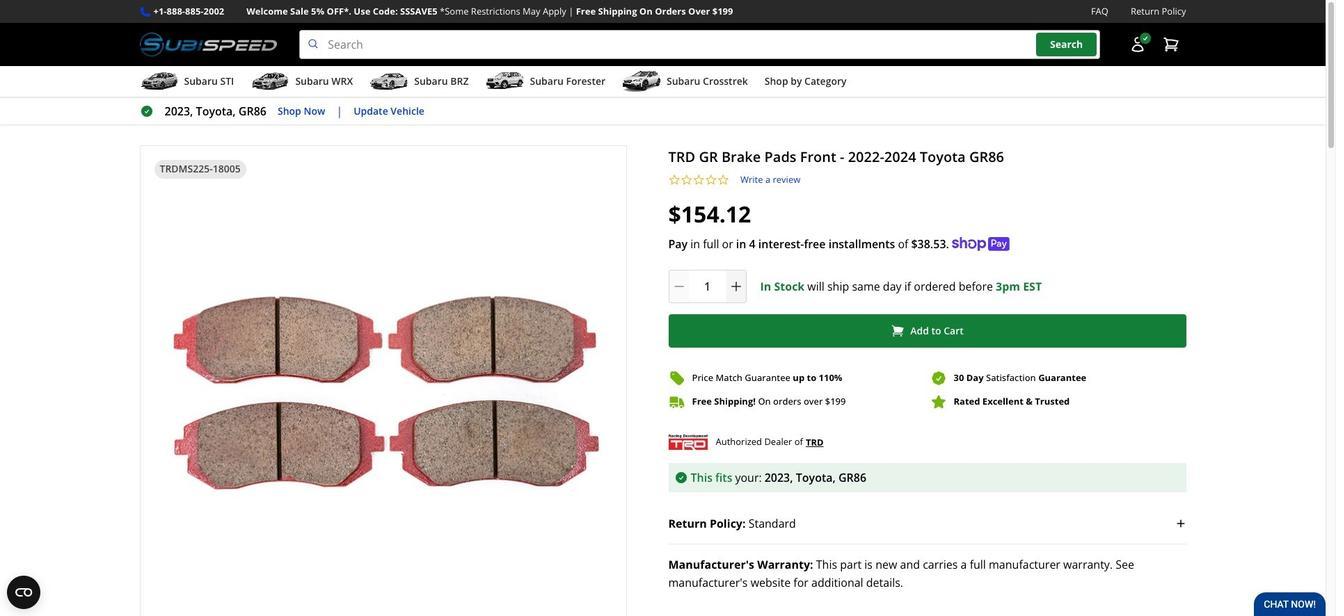 Task type: describe. For each thing, give the bounding box(es) containing it.
increment image
[[729, 280, 743, 294]]

search input field
[[300, 30, 1100, 59]]

trd image
[[669, 433, 708, 452]]

empty star image
[[669, 174, 681, 186]]

a subaru crosstrek thumbnail image image
[[622, 71, 661, 92]]

3 empty star image from the left
[[705, 174, 717, 186]]

shop pay image
[[952, 237, 1010, 251]]

subispeed logo image
[[140, 30, 277, 59]]



Task type: locate. For each thing, give the bounding box(es) containing it.
a subaru brz thumbnail image image
[[370, 71, 409, 92]]

a subaru sti thumbnail image image
[[140, 71, 179, 92]]

a subaru wrx thumbnail image image
[[251, 71, 290, 92]]

decrement image
[[672, 280, 686, 294]]

2 empty star image from the left
[[693, 174, 705, 186]]

a subaru forester thumbnail image image
[[486, 71, 525, 92]]

empty star image
[[681, 174, 693, 186], [693, 174, 705, 186], [705, 174, 717, 186], [717, 174, 730, 186]]

button image
[[1129, 36, 1146, 53]]

None number field
[[669, 270, 747, 303]]

open widget image
[[7, 576, 40, 610]]

1 empty star image from the left
[[681, 174, 693, 186]]

4 empty star image from the left
[[717, 174, 730, 186]]



Task type: vqa. For each thing, say whether or not it's contained in the screenshot.
the a subaru forester Thumbnail Image
yes



